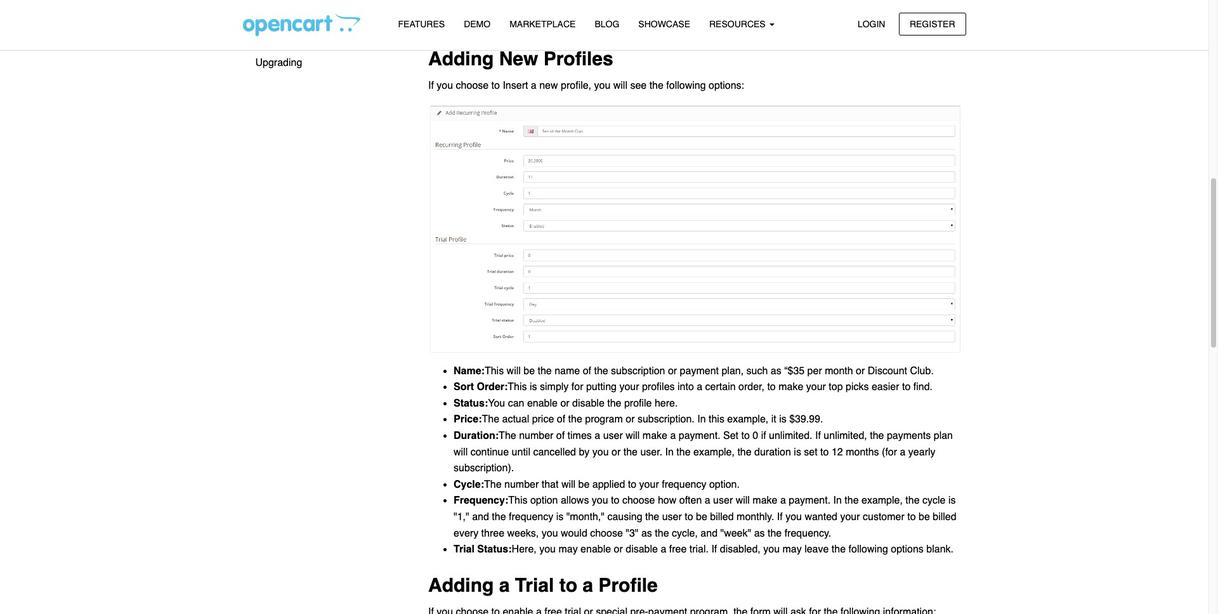 Task type: describe. For each thing, give the bounding box(es) containing it.
disabled,
[[720, 544, 761, 556]]

2 vertical spatial choose
[[590, 528, 623, 539]]

adding for adding a trial to a profile
[[428, 574, 494, 597]]

the number of times a user will make a payment. set to 0 if unlimited. if unlimited, the payments plan will continue until cancelled by you or the user. in the example, the duration is set to 12 months (for a yearly subscription).
[[454, 430, 953, 474]]

insert
[[503, 80, 528, 92]]

unlimited,
[[824, 430, 868, 442]]

0 horizontal spatial and
[[472, 512, 489, 523]]

1 vertical spatial choose
[[623, 495, 655, 507]]

a left profile
[[583, 574, 594, 597]]

be down cycle
[[919, 512, 930, 523]]

will down profile
[[626, 430, 640, 442]]

free
[[670, 544, 687, 556]]

weeks,
[[507, 528, 539, 539]]

or down the simply
[[561, 398, 570, 409]]

opencart - open source shopping cart solution image
[[243, 13, 360, 36]]

subscription
[[611, 365, 666, 377]]

in inside name: this will be the name of the subscription or payment plan, such as "$35 per month or discount club. sort order: this is simply for putting your profiles into a certain order, to make your top picks easier to find. status: you can enable or disable the profile here. price: the actual price of the program or subscription. in this example, it is $39.99.
[[698, 414, 706, 426]]

set
[[724, 430, 739, 442]]

options:
[[709, 80, 745, 92]]

month
[[825, 365, 854, 377]]

club.
[[911, 365, 934, 377]]

or down profile
[[626, 414, 635, 426]]

1 vertical spatial disable
[[626, 544, 658, 556]]

(for
[[882, 447, 898, 458]]

name:
[[454, 365, 485, 377]]

is right it
[[780, 414, 787, 426]]

login
[[858, 19, 886, 29]]

will left see
[[614, 80, 628, 92]]

payment. inside this option allows you to choose how often a user will make a payment. in the example, the cycle is "1," and the frequency is "month," causing the user to be billed monthly. if you wanted your customer to be billed every three weeks, you would choose "3" as the cycle, and "week" as the frequency.
[[789, 495, 831, 507]]

a down subscription.
[[671, 430, 676, 442]]

0 vertical spatial of
[[583, 365, 592, 377]]

$39.99.
[[790, 414, 824, 426]]

cycle: the number that will be applied to your frequency option.
[[454, 479, 740, 491]]

profile
[[599, 574, 658, 597]]

leave
[[805, 544, 829, 556]]

1 vertical spatial number
[[505, 479, 539, 491]]

new
[[499, 48, 538, 70]]

number inside the number of times a user will make a payment. set to 0 if unlimited. if unlimited, the payments plan will continue until cancelled by you or the user. in the example, the duration is set to 12 months (for a yearly subscription).
[[519, 430, 554, 442]]

months
[[846, 447, 880, 458]]

the up the simply
[[538, 365, 552, 377]]

often
[[680, 495, 702, 507]]

is inside the number of times a user will make a payment. set to 0 if unlimited. if unlimited, the payments plan will continue until cancelled by you or the user. in the example, the duration is set to 12 months (for a yearly subscription).
[[794, 447, 802, 458]]

make inside this option allows you to choose how often a user will make a payment. in the example, the cycle is "1," and the frequency is "month," causing the user to be billed monthly. if you wanted your customer to be billed every three weeks, you would choose "3" as the cycle, and "week" as the frequency.
[[753, 495, 778, 507]]

the right user.
[[677, 447, 691, 458]]

payment. inside the number of times a user will make a payment. set to 0 if unlimited. if unlimited, the payments plan will continue until cancelled by you or the user. in the example, the duration is set to 12 months (for a yearly subscription).
[[679, 430, 721, 442]]

be down often
[[696, 512, 708, 523]]

to left the insert
[[492, 80, 500, 92]]

to right applied on the bottom of page
[[628, 479, 637, 491]]

wanted
[[805, 512, 838, 523]]

continue
[[471, 447, 509, 458]]

monthly.
[[737, 512, 775, 523]]

by
[[579, 447, 590, 458]]

or inside the number of times a user will make a payment. set to 0 if unlimited. if unlimited, the payments plan will continue until cancelled by you or the user. in the example, the duration is set to 12 months (for a yearly subscription).
[[612, 447, 621, 458]]

the left cycle,
[[655, 528, 669, 539]]

frequency:
[[454, 495, 509, 507]]

putting
[[586, 382, 617, 393]]

simply
[[540, 382, 569, 393]]

a up frequency.
[[781, 495, 786, 507]]

1 may from the left
[[559, 544, 578, 556]]

a down program
[[595, 430, 601, 442]]

payments
[[887, 430, 931, 442]]

upgrading link
[[243, 52, 409, 74]]

cycle
[[923, 495, 946, 507]]

the down set
[[738, 447, 752, 458]]

12
[[832, 447, 843, 458]]

discount
[[868, 365, 908, 377]]

to left 0
[[742, 430, 750, 442]]

order,
[[739, 382, 765, 393]]

demo link
[[455, 13, 500, 36]]

to left 12
[[821, 447, 829, 458]]

showcase link
[[629, 13, 700, 36]]

the left cycle
[[906, 495, 920, 507]]

profile,
[[561, 80, 592, 92]]

profiles
[[544, 48, 614, 70]]

example, inside name: this will be the name of the subscription or payment plan, such as "$35 per month or discount club. sort order: this is simply for putting your profiles into a certain order, to make your top picks easier to find. status: you can enable or disable the profile here. price: the actual price of the program or subscription. in this example, it is $39.99.
[[728, 414, 769, 426]]

subscription.
[[638, 414, 695, 426]]

marketplace
[[510, 19, 576, 29]]

to left the find.
[[903, 382, 911, 393]]

until
[[512, 447, 531, 458]]

the right leave
[[832, 544, 846, 556]]

or up 'profiles'
[[668, 365, 677, 377]]

or up picks
[[856, 365, 865, 377]]

adding a trial to a profile
[[428, 574, 658, 597]]

0 horizontal spatial following
[[667, 80, 706, 92]]

blog
[[595, 19, 620, 29]]

1 vertical spatial this
[[508, 382, 527, 393]]

new
[[540, 80, 558, 92]]

is right cycle
[[949, 495, 956, 507]]

sort
[[454, 382, 474, 393]]

the inside name: this will be the name of the subscription or payment plan, such as "$35 per month or discount club. sort order: this is simply for putting your profiles into a certain order, to make your top picks easier to find. status: you can enable or disable the profile here. price: the actual price of the program or subscription. in this example, it is $39.99.
[[482, 414, 500, 426]]

find.
[[914, 382, 933, 393]]

cancelled
[[533, 447, 576, 458]]

"$35
[[785, 365, 805, 377]]

1 horizontal spatial and
[[701, 528, 718, 539]]

2 billed from the left
[[933, 512, 957, 523]]

guide
[[305, 35, 332, 46]]

would
[[561, 528, 588, 539]]

resources link
[[700, 13, 784, 36]]

to down often
[[685, 512, 694, 523]]

the up program
[[608, 398, 622, 409]]

option
[[531, 495, 558, 507]]

frequency.
[[785, 528, 832, 539]]

here,
[[512, 544, 537, 556]]

to right order,
[[768, 382, 776, 393]]

1 horizontal spatial following
[[849, 544, 889, 556]]

make inside the number of times a user will make a payment. set to 0 if unlimited. if unlimited, the payments plan will continue until cancelled by you or the user. in the example, the duration is set to 12 months (for a yearly subscription).
[[643, 430, 668, 442]]

will inside this option allows you to choose how often a user will make a payment. in the example, the cycle is "1," and the frequency is "month," causing the user to be billed monthly. if you wanted your customer to be billed every three weeks, you would choose "3" as the cycle, and "week" as the frequency.
[[736, 495, 750, 507]]

plan,
[[722, 365, 744, 377]]

options
[[891, 544, 924, 556]]

user.
[[641, 447, 663, 458]]

the up times
[[568, 414, 583, 426]]

certain
[[706, 382, 736, 393]]

how
[[658, 495, 677, 507]]

three
[[482, 528, 505, 539]]

in inside the number of times a user will make a payment. set to 0 if unlimited. if unlimited, the payments plan will continue until cancelled by you or the user. in the example, the duration is set to 12 months (for a yearly subscription).
[[666, 447, 674, 458]]

subscription).
[[454, 463, 514, 474]]

1 billed from the left
[[710, 512, 734, 523]]

top
[[829, 382, 843, 393]]

enable inside name: this will be the name of the subscription or payment plan, such as "$35 per month or discount club. sort order: this is simply for putting your profiles into a certain order, to make your top picks easier to find. status: you can enable or disable the profile here. price: the actual price of the program or subscription. in this example, it is $39.99.
[[527, 398, 558, 409]]

that
[[542, 479, 559, 491]]

example, inside the number of times a user will make a payment. set to 0 if unlimited. if unlimited, the payments plan will continue until cancelled by you or the user. in the example, the duration is set to 12 months (for a yearly subscription).
[[694, 447, 735, 458]]

showcase
[[639, 19, 691, 29]]

customer
[[863, 512, 905, 523]]

profile
[[625, 398, 652, 409]]

"1,"
[[454, 512, 470, 523]]

every
[[454, 528, 479, 539]]

the inside the number of times a user will make a payment. set to 0 if unlimited. if unlimited, the payments plan will continue until cancelled by you or the user. in the example, the duration is set to 12 months (for a yearly subscription).
[[499, 430, 517, 442]]

it
[[772, 414, 777, 426]]



Task type: vqa. For each thing, say whether or not it's contained in the screenshot.


Task type: locate. For each thing, give the bounding box(es) containing it.
be inside name: this will be the name of the subscription or payment plan, such as "$35 per month or discount club. sort order: this is simply for putting your profiles into a certain order, to make your top picks easier to find. status: you can enable or disable the profile here. price: the actual price of the program or subscription. in this example, it is $39.99.
[[524, 365, 535, 377]]

0 horizontal spatial enable
[[527, 398, 558, 409]]

causing
[[608, 512, 643, 523]]

1 vertical spatial make
[[643, 430, 668, 442]]

frequency up weeks,
[[509, 512, 554, 523]]

0
[[753, 430, 759, 442]]

0 vertical spatial this
[[485, 365, 504, 377]]

disable down for
[[573, 398, 605, 409]]

number down price
[[519, 430, 554, 442]]

payment. up wanted
[[789, 495, 831, 507]]

trial.
[[690, 544, 709, 556]]

you
[[437, 80, 453, 92], [594, 80, 611, 92], [593, 447, 609, 458], [592, 495, 609, 507], [786, 512, 802, 523], [542, 528, 558, 539], [540, 544, 556, 556], [764, 544, 780, 556]]

if up set in the bottom right of the page
[[816, 430, 821, 442]]

option.
[[710, 479, 740, 491]]

of inside the number of times a user will make a payment. set to 0 if unlimited. if unlimited, the payments plan will continue until cancelled by you or the user. in the example, the duration is set to 12 months (for a yearly subscription).
[[557, 430, 565, 442]]

your
[[620, 382, 640, 393], [807, 382, 826, 393], [640, 479, 659, 491], [841, 512, 860, 523]]

if you choose to insert a new profile, you will see the following options:
[[428, 80, 745, 92]]

payment.
[[679, 430, 721, 442], [789, 495, 831, 507]]

here.
[[655, 398, 678, 409]]

choose left the insert
[[456, 80, 489, 92]]

1 vertical spatial adding
[[428, 574, 494, 597]]

register
[[910, 19, 956, 29]]

is left set in the bottom right of the page
[[794, 447, 802, 458]]

0 horizontal spatial frequency
[[509, 512, 554, 523]]

name
[[555, 365, 580, 377]]

0 horizontal spatial payment.
[[679, 430, 721, 442]]

to down would
[[560, 574, 578, 597]]

0 vertical spatial payment.
[[679, 430, 721, 442]]

"3"
[[626, 528, 639, 539]]

user inside the number of times a user will make a payment. set to 0 if unlimited. if unlimited, the payments plan will continue until cancelled by you or the user. in the example, the duration is set to 12 months (for a yearly subscription).
[[603, 430, 623, 442]]

trial
[[454, 544, 475, 556], [515, 574, 554, 597]]

duration:
[[454, 430, 499, 442]]

1 adding from the top
[[428, 48, 494, 70]]

2 vertical spatial this
[[509, 495, 528, 507]]

status: inside name: this will be the name of the subscription or payment plan, such as "$35 per month or discount club. sort order: this is simply for putting your profiles into a certain order, to make your top picks easier to find. status: you can enable or disable the profile here. price: the actual price of the program or subscription. in this example, it is $39.99.
[[454, 398, 488, 409]]

2 vertical spatial make
[[753, 495, 778, 507]]

1 vertical spatial status:
[[478, 544, 512, 556]]

the down how
[[646, 512, 660, 523]]

0 horizontal spatial disable
[[573, 398, 605, 409]]

2 vertical spatial example,
[[862, 495, 903, 507]]

2 vertical spatial user
[[662, 512, 682, 523]]

duration
[[755, 447, 791, 458]]

1 horizontal spatial enable
[[581, 544, 611, 556]]

this left option at the bottom
[[509, 495, 528, 507]]

number
[[519, 430, 554, 442], [505, 479, 539, 491]]

1 horizontal spatial make
[[753, 495, 778, 507]]

profiles
[[642, 382, 675, 393]]

1 horizontal spatial user
[[662, 512, 682, 523]]

in right user.
[[666, 447, 674, 458]]

0 vertical spatial status:
[[454, 398, 488, 409]]

billed up '"week"'
[[710, 512, 734, 523]]

frequency
[[662, 479, 707, 491], [509, 512, 554, 523]]

adding for adding new profiles
[[428, 48, 494, 70]]

payment. down this
[[679, 430, 721, 442]]

to right customer
[[908, 512, 916, 523]]

0 horizontal spatial trial
[[454, 544, 475, 556]]

1 vertical spatial example,
[[694, 447, 735, 458]]

0 vertical spatial number
[[519, 430, 554, 442]]

adding new profiles
[[428, 48, 614, 70]]

enable up price
[[527, 398, 558, 409]]

easier
[[872, 382, 900, 393]]

set
[[804, 447, 818, 458]]

developer
[[255, 35, 302, 46]]

is up would
[[556, 512, 564, 523]]

0 vertical spatial choose
[[456, 80, 489, 92]]

in left this
[[698, 414, 706, 426]]

will up monthly. at right
[[736, 495, 750, 507]]

1 horizontal spatial frequency
[[662, 479, 707, 491]]

as inside name: this will be the name of the subscription or payment plan, such as "$35 per month or discount club. sort order: this is simply for putting your profiles into a certain order, to make your top picks easier to find. status: you can enable or disable the profile here. price: the actual price of the program or subscription. in this example, it is $39.99.
[[771, 365, 782, 377]]

yearly
[[909, 447, 936, 458]]

your inside this option allows you to choose how often a user will make a payment. in the example, the cycle is "1," and the frequency is "month," causing the user to be billed monthly. if you wanted your customer to be billed every three weeks, you would choose "3" as the cycle, and "week" as the frequency.
[[841, 512, 860, 523]]

may down would
[[559, 544, 578, 556]]

this inside this option allows you to choose how often a user will make a payment. in the example, the cycle is "1," and the frequency is "month," causing the user to be billed monthly. if you wanted your customer to be billed every three weeks, you would choose "3" as the cycle, and "week" as the frequency.
[[509, 495, 528, 507]]

adding new profiles image
[[428, 103, 966, 356]]

following down customer
[[849, 544, 889, 556]]

if inside this option allows you to choose how often a user will make a payment. in the example, the cycle is "1," and the frequency is "month," causing the user to be billed monthly. if you wanted your customer to be billed every three weeks, you would choose "3" as the cycle, and "week" as the frequency.
[[777, 512, 783, 523]]

1 vertical spatial and
[[701, 528, 718, 539]]

1 horizontal spatial may
[[783, 544, 802, 556]]

frequency inside this option allows you to choose how often a user will make a payment. in the example, the cycle is "1," and the frequency is "month," causing the user to be billed monthly. if you wanted your customer to be billed every three weeks, you would choose "3" as the cycle, and "week" as the frequency.
[[509, 512, 554, 523]]

as down monthly. at right
[[754, 528, 765, 539]]

1 horizontal spatial as
[[754, 528, 765, 539]]

picks
[[846, 382, 869, 393]]

blank.
[[927, 544, 954, 556]]

per
[[808, 365, 822, 377]]

such
[[747, 365, 768, 377]]

1 vertical spatial user
[[714, 495, 733, 507]]

resources
[[710, 19, 768, 29]]

catalog profiles page image
[[428, 0, 966, 32]]

choose
[[456, 80, 489, 92], [623, 495, 655, 507], [590, 528, 623, 539]]

1 horizontal spatial payment.
[[789, 495, 831, 507]]

2 horizontal spatial as
[[771, 365, 782, 377]]

example, inside this option allows you to choose how often a user will make a payment. in the example, the cycle is "1," and the frequency is "month," causing the user to be billed monthly. if you wanted your customer to be billed every three weeks, you would choose "3" as the cycle, and "week" as the frequency.
[[862, 495, 903, 507]]

1 vertical spatial enable
[[581, 544, 611, 556]]

0 vertical spatial frequency
[[662, 479, 707, 491]]

2 horizontal spatial make
[[779, 382, 804, 393]]

of up the cancelled
[[557, 430, 565, 442]]

the up (for
[[870, 430, 885, 442]]

adding down demo link
[[428, 48, 494, 70]]

features link
[[389, 13, 455, 36]]

blog link
[[586, 13, 629, 36]]

will inside name: this will be the name of the subscription or payment plan, such as "$35 per month or discount club. sort order: this is simply for putting your profiles into a certain order, to make your top picks easier to find. status: you can enable or disable the profile here. price: the actual price of the program or subscription. in this example, it is $39.99.
[[507, 365, 521, 377]]

following
[[667, 80, 706, 92], [849, 544, 889, 556]]

you inside the number of times a user will make a payment. set to 0 if unlimited. if unlimited, the payments plan will continue until cancelled by you or the user. in the example, the duration is set to 12 months (for a yearly subscription).
[[593, 447, 609, 458]]

in up wanted
[[834, 495, 842, 507]]

into
[[678, 382, 694, 393]]

if right "trial."
[[712, 544, 717, 556]]

0 vertical spatial and
[[472, 512, 489, 523]]

0 horizontal spatial as
[[642, 528, 652, 539]]

"week"
[[721, 528, 752, 539]]

see
[[631, 80, 647, 92]]

2 vertical spatial of
[[557, 430, 565, 442]]

a down three
[[499, 574, 510, 597]]

to down applied on the bottom of page
[[611, 495, 620, 507]]

1 vertical spatial frequency
[[509, 512, 554, 523]]

and
[[472, 512, 489, 523], [701, 528, 718, 539]]

0 horizontal spatial in
[[666, 447, 674, 458]]

1 vertical spatial trial
[[515, 574, 554, 597]]

the down subscription).
[[484, 479, 502, 491]]

trial down here,
[[515, 574, 554, 597]]

reports link
[[243, 8, 409, 30]]

the
[[650, 80, 664, 92], [538, 365, 552, 377], [594, 365, 609, 377], [608, 398, 622, 409], [568, 414, 583, 426], [870, 430, 885, 442], [624, 447, 638, 458], [677, 447, 691, 458], [738, 447, 752, 458], [845, 495, 859, 507], [906, 495, 920, 507], [492, 512, 506, 523], [646, 512, 660, 523], [655, 528, 669, 539], [768, 528, 782, 539], [832, 544, 846, 556]]

2 may from the left
[[783, 544, 802, 556]]

"month,"
[[567, 512, 605, 523]]

cycle,
[[672, 528, 698, 539]]

is left the simply
[[530, 382, 537, 393]]

the up putting
[[594, 365, 609, 377]]

in
[[698, 414, 706, 426], [666, 447, 674, 458], [834, 495, 842, 507]]

2 horizontal spatial user
[[714, 495, 733, 507]]

disable
[[573, 398, 605, 409], [626, 544, 658, 556]]

disable down "3"
[[626, 544, 658, 556]]

0 horizontal spatial may
[[559, 544, 578, 556]]

demo
[[464, 19, 491, 29]]

enable down would
[[581, 544, 611, 556]]

make up user.
[[643, 430, 668, 442]]

times
[[568, 430, 592, 442]]

0 vertical spatial example,
[[728, 414, 769, 426]]

developer guide
[[255, 35, 332, 46]]

if right monthly. at right
[[777, 512, 783, 523]]

developer guide link
[[243, 30, 409, 52]]

make up monthly. at right
[[753, 495, 778, 507]]

make
[[779, 382, 804, 393], [643, 430, 668, 442], [753, 495, 778, 507]]

make down "$35
[[779, 382, 804, 393]]

0 horizontal spatial make
[[643, 430, 668, 442]]

0 vertical spatial adding
[[428, 48, 494, 70]]

example, up customer
[[862, 495, 903, 507]]

or down causing
[[614, 544, 623, 556]]

0 vertical spatial disable
[[573, 398, 605, 409]]

your up how
[[640, 479, 659, 491]]

marketplace link
[[500, 13, 586, 36]]

this option allows you to choose how often a user will make a payment. in the example, the cycle is "1," and the frequency is "month," causing the user to be billed monthly. if you wanted your customer to be billed every three weeks, you would choose "3" as the cycle, and "week" as the frequency.
[[454, 495, 957, 539]]

actual
[[502, 414, 530, 426]]

adding
[[428, 48, 494, 70], [428, 574, 494, 597]]

a right (for
[[900, 447, 906, 458]]

be
[[524, 365, 535, 377], [579, 479, 590, 491], [696, 512, 708, 523], [919, 512, 930, 523]]

in inside this option allows you to choose how often a user will make a payment. in the example, the cycle is "1," and the frequency is "month," causing the user to be billed monthly. if you wanted your customer to be billed every three weeks, you would choose "3" as the cycle, and "week" as the frequency.
[[834, 495, 842, 507]]

example, down set
[[694, 447, 735, 458]]

2 adding from the top
[[428, 574, 494, 597]]

0 vertical spatial user
[[603, 430, 623, 442]]

0 vertical spatial trial
[[454, 544, 475, 556]]

1 horizontal spatial billed
[[933, 512, 957, 523]]

choose up causing
[[623, 495, 655, 507]]

1 vertical spatial in
[[666, 447, 674, 458]]

price
[[532, 414, 554, 426]]

applied
[[593, 479, 625, 491]]

1 horizontal spatial trial
[[515, 574, 554, 597]]

if down features "link"
[[428, 80, 434, 92]]

0 vertical spatial following
[[667, 80, 706, 92]]

you
[[488, 398, 505, 409]]

1 horizontal spatial in
[[698, 414, 706, 426]]

0 vertical spatial the
[[482, 414, 500, 426]]

1 vertical spatial payment.
[[789, 495, 831, 507]]

make inside name: this will be the name of the subscription or payment plan, such as "$35 per month or discount club. sort order: this is simply for putting your profiles into a certain order, to make your top picks easier to find. status: you can enable or disable the profile here. price: the actual price of the program or subscription. in this example, it is $39.99.
[[779, 382, 804, 393]]

if
[[761, 430, 767, 442]]

frequency up often
[[662, 479, 707, 491]]

your down per
[[807, 382, 826, 393]]

may down frequency.
[[783, 544, 802, 556]]

your up profile
[[620, 382, 640, 393]]

the down the you
[[482, 414, 500, 426]]

as left "$35
[[771, 365, 782, 377]]

name: this will be the name of the subscription or payment plan, such as "$35 per month or discount club. sort order: this is simply for putting your profiles into a certain order, to make your top picks easier to find. status: you can enable or disable the profile here. price: the actual price of the program or subscription. in this example, it is $39.99.
[[454, 365, 934, 426]]

user
[[603, 430, 623, 442], [714, 495, 733, 507], [662, 512, 682, 523]]

adding down every
[[428, 574, 494, 597]]

as
[[771, 365, 782, 377], [642, 528, 652, 539], [754, 528, 765, 539]]

will down the duration:
[[454, 447, 468, 458]]

following left options:
[[667, 80, 706, 92]]

the up three
[[492, 512, 506, 523]]

and up trial status: here, you may enable or disable a free trial. if disabled, you may leave the following options blank.
[[701, 528, 718, 539]]

2 horizontal spatial in
[[834, 495, 842, 507]]

2 vertical spatial in
[[834, 495, 842, 507]]

be up allows
[[579, 479, 590, 491]]

a inside name: this will be the name of the subscription or payment plan, such as "$35 per month or discount club. sort order: this is simply for putting your profiles into a certain order, to make your top picks easier to find. status: you can enable or disable the profile here. price: the actual price of the program or subscription. in this example, it is $39.99.
[[697, 382, 703, 393]]

a left new
[[531, 80, 537, 92]]

this up can
[[508, 382, 527, 393]]

number up option at the bottom
[[505, 479, 539, 491]]

trial status: here, you may enable or disable a free trial. if disabled, you may leave the following options blank.
[[454, 544, 954, 556]]

program
[[585, 414, 623, 426]]

status: down three
[[478, 544, 512, 556]]

the down monthly. at right
[[768, 528, 782, 539]]

disable inside name: this will be the name of the subscription or payment plan, such as "$35 per month or discount club. sort order: this is simply for putting your profiles into a certain order, to make your top picks easier to find. status: you can enable or disable the profile here. price: the actual price of the program or subscription. in this example, it is $39.99.
[[573, 398, 605, 409]]

as right "3"
[[642, 528, 652, 539]]

a
[[531, 80, 537, 92], [697, 382, 703, 393], [595, 430, 601, 442], [671, 430, 676, 442], [900, 447, 906, 458], [705, 495, 711, 507], [781, 495, 786, 507], [661, 544, 667, 556], [499, 574, 510, 597], [583, 574, 594, 597]]

a left free
[[661, 544, 667, 556]]

will up allows
[[562, 479, 576, 491]]

unlimited.
[[769, 430, 813, 442]]

upgrading
[[255, 57, 302, 69]]

a right into
[[697, 382, 703, 393]]

this up order:
[[485, 365, 504, 377]]

0 horizontal spatial user
[[603, 430, 623, 442]]

1 vertical spatial following
[[849, 544, 889, 556]]

the down actual
[[499, 430, 517, 442]]

0 vertical spatial in
[[698, 414, 706, 426]]

1 vertical spatial of
[[557, 414, 566, 426]]

0 horizontal spatial billed
[[710, 512, 734, 523]]

will up order:
[[507, 365, 521, 377]]

a right often
[[705, 495, 711, 507]]

reports
[[255, 13, 291, 24]]

billed down cycle
[[933, 512, 957, 523]]

the left user.
[[624, 447, 638, 458]]

payment
[[680, 365, 719, 377]]

0 vertical spatial make
[[779, 382, 804, 393]]

the down months at the bottom of page
[[845, 495, 859, 507]]

be up can
[[524, 365, 535, 377]]

allows
[[561, 495, 589, 507]]

user down option.
[[714, 495, 733, 507]]

1 horizontal spatial disable
[[626, 544, 658, 556]]

price:
[[454, 414, 482, 426]]

1 vertical spatial the
[[499, 430, 517, 442]]

if inside the number of times a user will make a payment. set to 0 if unlimited. if unlimited, the payments plan will continue until cancelled by you or the user. in the example, the duration is set to 12 months (for a yearly subscription).
[[816, 430, 821, 442]]

the right see
[[650, 80, 664, 92]]

2 vertical spatial the
[[484, 479, 502, 491]]

or right by
[[612, 447, 621, 458]]

0 vertical spatial enable
[[527, 398, 558, 409]]

choose down causing
[[590, 528, 623, 539]]



